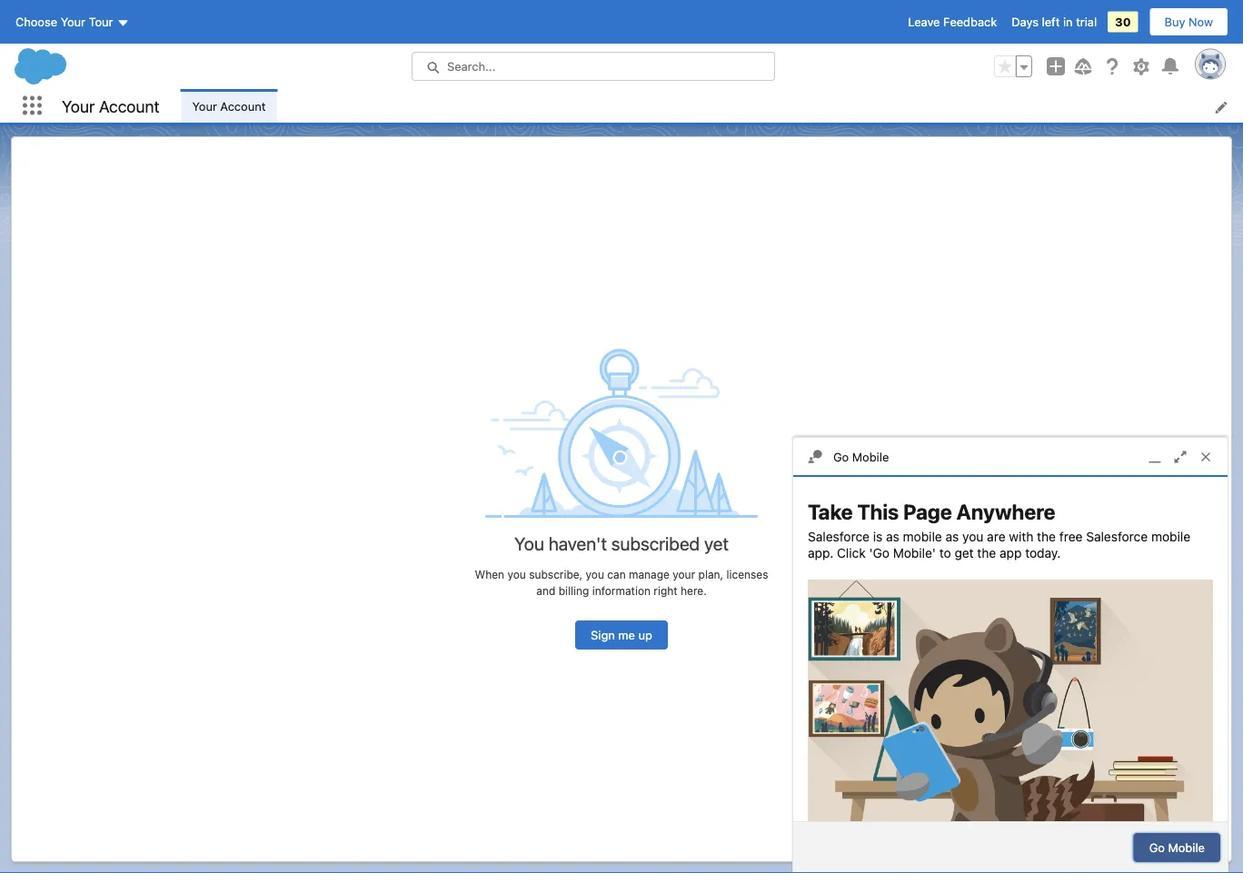 Task type: describe. For each thing, give the bounding box(es) containing it.
days left in trial
[[1012, 15, 1098, 29]]

'go
[[870, 545, 890, 560]]

choose your tour button
[[15, 7, 130, 36]]

plan,
[[699, 568, 724, 581]]

billing
[[559, 584, 589, 597]]

click
[[837, 545, 866, 560]]

mobile'
[[894, 545, 936, 560]]

2 salesforce from the left
[[1087, 529, 1149, 544]]

you
[[515, 533, 545, 554]]

your account inside list
[[192, 99, 266, 113]]

your inside list
[[192, 99, 217, 113]]

get
[[955, 545, 974, 560]]

1 mobile from the left
[[903, 529, 943, 544]]

your inside dropdown button
[[61, 15, 85, 29]]

0 horizontal spatial you
[[508, 568, 526, 581]]

search... button
[[412, 52, 776, 81]]

sign me up
[[591, 629, 653, 642]]

0 vertical spatial go mobile
[[834, 450, 889, 464]]

now
[[1189, 15, 1214, 29]]

choose your tour
[[15, 15, 113, 29]]

page
[[904, 500, 953, 524]]

choose
[[15, 15, 57, 29]]

30
[[1116, 15, 1132, 29]]

today.
[[1026, 545, 1061, 560]]

1 vertical spatial go mobile link
[[1134, 834, 1221, 863]]

0 vertical spatial the
[[1038, 529, 1057, 544]]

is
[[874, 529, 883, 544]]

2 mobile from the left
[[1152, 529, 1191, 544]]

sign
[[591, 629, 615, 642]]

leave feedback
[[909, 15, 998, 29]]

0 vertical spatial go
[[834, 450, 849, 464]]

when
[[475, 568, 505, 581]]

in
[[1064, 15, 1073, 29]]

0 vertical spatial mobile
[[853, 450, 889, 464]]

right
[[654, 584, 678, 597]]

information
[[593, 584, 651, 597]]

are
[[988, 529, 1006, 544]]

you inside take this page anywhere salesforce is as mobile as you are with the free salesforce mobile app. click 'go mobile' to get the app today.
[[963, 529, 984, 544]]

feedback
[[944, 15, 998, 29]]

2 as from the left
[[946, 529, 959, 544]]

1 horizontal spatial go
[[1150, 841, 1166, 855]]

you haven't subscribed yet
[[515, 533, 729, 554]]

take this page anywhere salesforce is as mobile as you are with the free salesforce mobile app. click 'go mobile' to get the app today.
[[808, 500, 1191, 560]]



Task type: locate. For each thing, give the bounding box(es) containing it.
you
[[963, 529, 984, 544], [508, 568, 526, 581], [586, 568, 605, 581]]

this
[[858, 500, 899, 524]]

tour
[[89, 15, 113, 29]]

0 horizontal spatial account
[[99, 96, 160, 116]]

you left can
[[586, 568, 605, 581]]

the
[[1038, 529, 1057, 544], [978, 545, 997, 560]]

as right the is
[[887, 529, 900, 544]]

you right 'when'
[[508, 568, 526, 581]]

haven't
[[549, 533, 607, 554]]

leave
[[909, 15, 941, 29]]

and
[[537, 584, 556, 597]]

0 horizontal spatial go mobile
[[834, 450, 889, 464]]

free
[[1060, 529, 1083, 544]]

your account link
[[181, 89, 277, 123]]

left
[[1042, 15, 1060, 29]]

account inside your account link
[[220, 99, 266, 113]]

1 horizontal spatial your account
[[192, 99, 266, 113]]

here.
[[681, 584, 707, 597]]

1 horizontal spatial as
[[946, 529, 959, 544]]

app
[[1000, 545, 1022, 560]]

licenses
[[727, 568, 769, 581]]

take
[[808, 500, 853, 524]]

account
[[99, 96, 160, 116], [220, 99, 266, 113]]

search...
[[447, 60, 496, 73]]

yet
[[705, 533, 729, 554]]

group
[[995, 55, 1033, 77]]

0 horizontal spatial the
[[978, 545, 997, 560]]

go mobile link
[[794, 438, 1228, 477], [1134, 834, 1221, 863]]

you up get
[[963, 529, 984, 544]]

salesforce right free
[[1087, 529, 1149, 544]]

1 vertical spatial the
[[978, 545, 997, 560]]

salesforce
[[808, 529, 870, 544], [1087, 529, 1149, 544]]

your
[[61, 15, 85, 29], [62, 96, 95, 116], [192, 99, 217, 113]]

your account
[[62, 96, 160, 116], [192, 99, 266, 113]]

1 vertical spatial mobile
[[1169, 841, 1206, 855]]

0 vertical spatial go mobile link
[[794, 438, 1228, 477]]

1 horizontal spatial account
[[220, 99, 266, 113]]

buy
[[1165, 15, 1186, 29]]

as up to
[[946, 529, 959, 544]]

go
[[834, 450, 849, 464], [1150, 841, 1166, 855]]

1 vertical spatial go
[[1150, 841, 1166, 855]]

to
[[940, 545, 952, 560]]

manage
[[629, 568, 670, 581]]

mobile
[[903, 529, 943, 544], [1152, 529, 1191, 544]]

can
[[608, 568, 626, 581]]

0 horizontal spatial salesforce
[[808, 529, 870, 544]]

as
[[887, 529, 900, 544], [946, 529, 959, 544]]

1 horizontal spatial mobile
[[1152, 529, 1191, 544]]

your account list
[[181, 89, 1244, 123]]

me
[[619, 629, 636, 642]]

up
[[639, 629, 653, 642]]

with
[[1010, 529, 1034, 544]]

0 horizontal spatial mobile
[[903, 529, 943, 544]]

salesforce up click
[[808, 529, 870, 544]]

sign me up button
[[576, 621, 668, 650]]

0 horizontal spatial your account
[[62, 96, 160, 116]]

the down are
[[978, 545, 997, 560]]

1 salesforce from the left
[[808, 529, 870, 544]]

1 horizontal spatial go mobile
[[1150, 841, 1206, 855]]

your
[[673, 568, 696, 581]]

buy now button
[[1150, 7, 1229, 36]]

days
[[1012, 15, 1039, 29]]

0 horizontal spatial go
[[834, 450, 849, 464]]

0 horizontal spatial as
[[887, 529, 900, 544]]

buy now
[[1165, 15, 1214, 29]]

mobile
[[853, 450, 889, 464], [1169, 841, 1206, 855]]

subscribe,
[[529, 568, 583, 581]]

1 vertical spatial go mobile
[[1150, 841, 1206, 855]]

app.
[[808, 545, 834, 560]]

leave feedback link
[[909, 15, 998, 29]]

anywhere
[[957, 500, 1056, 524]]

subscribed
[[612, 533, 700, 554]]

go mobile dialog
[[793, 437, 1229, 874]]

the up today.
[[1038, 529, 1057, 544]]

1 horizontal spatial the
[[1038, 529, 1057, 544]]

1 horizontal spatial salesforce
[[1087, 529, 1149, 544]]

1 horizontal spatial you
[[586, 568, 605, 581]]

go mobile
[[834, 450, 889, 464], [1150, 841, 1206, 855]]

trial
[[1077, 15, 1098, 29]]

1 horizontal spatial mobile
[[1169, 841, 1206, 855]]

0 horizontal spatial mobile
[[853, 450, 889, 464]]

1 as from the left
[[887, 529, 900, 544]]

when you subscribe, you can manage your plan, licenses and billing information right here.
[[475, 568, 769, 597]]

2 horizontal spatial you
[[963, 529, 984, 544]]



Task type: vqa. For each thing, say whether or not it's contained in the screenshot.
2nd Global Media (Sample)
no



